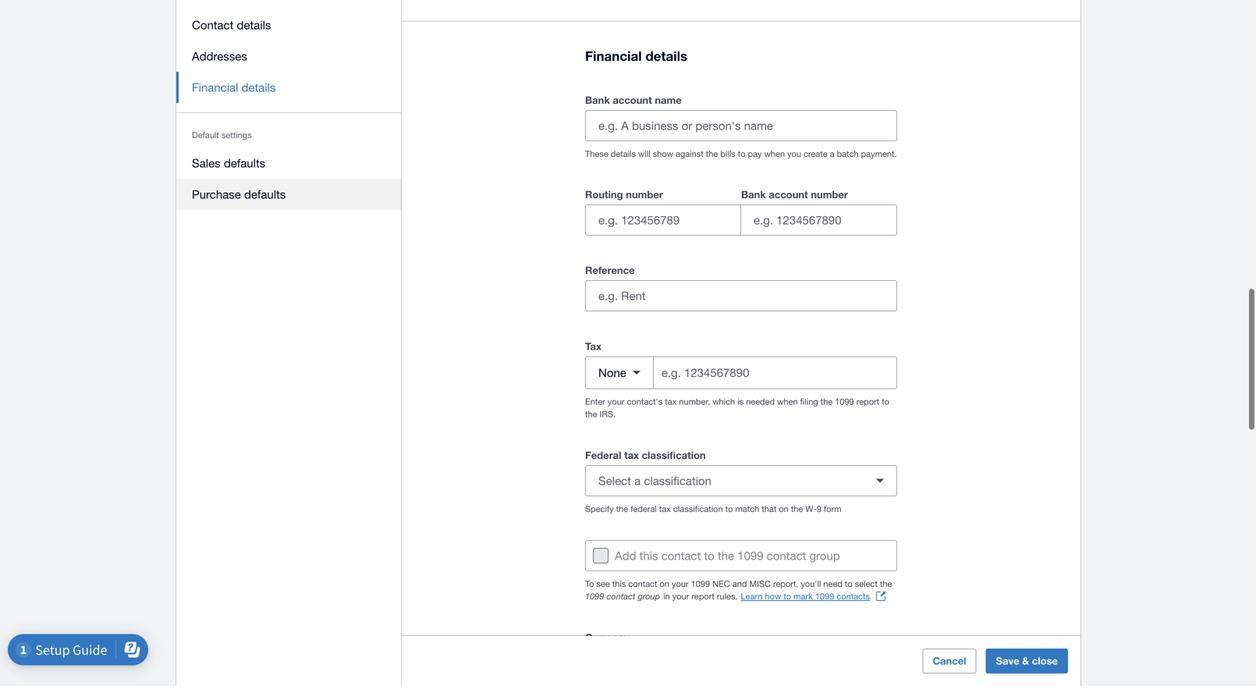 Task type: describe. For each thing, give the bounding box(es) containing it.
to up nec
[[704, 549, 715, 562]]

your inside enter your contact's tax number, which is needed when filing the 1099 report to the irs.
[[608, 397, 625, 407]]

to down report,
[[784, 591, 791, 601]]

Reference field
[[586, 281, 897, 311]]

form
[[824, 504, 842, 514]]

a inside popup button
[[635, 474, 641, 488]]

purchase
[[192, 187, 241, 201]]

bank account name
[[585, 94, 682, 106]]

contact details link
[[176, 9, 402, 41]]

sales
[[192, 156, 221, 170]]

the left w-
[[791, 504, 803, 514]]

defaults for sales defaults
[[224, 156, 265, 170]]

to inside enter your contact's tax number, which is needed when filing the 1099 report to the irs.
[[882, 397, 890, 407]]

save & close button
[[986, 649, 1068, 674]]

contact details
[[192, 18, 271, 32]]

save & close
[[996, 655, 1058, 667]]

need
[[824, 579, 843, 589]]

none button
[[586, 357, 654, 388]]

addresses link
[[176, 41, 402, 72]]

select a classification
[[599, 474, 712, 488]]

Tax text field
[[660, 358, 897, 388]]

the left federal
[[616, 504, 628, 514]]

0 vertical spatial group
[[810, 549, 840, 562]]

default settings
[[192, 130, 252, 140]]

addresses
[[192, 49, 247, 63]]

learn
[[741, 591, 763, 601]]

tax for tax
[[665, 397, 677, 407]]

nec
[[713, 579, 730, 589]]

1099 inside enter your contact's tax number, which is needed when filing the 1099 report to the irs.
[[835, 397, 854, 407]]

contact
[[192, 18, 234, 32]]

contacts
[[837, 591, 870, 601]]

sales defaults
[[192, 156, 265, 170]]

details right the 'contact' on the top left of the page
[[237, 18, 271, 32]]

create
[[804, 149, 828, 159]]

you
[[788, 149, 802, 159]]

select
[[855, 579, 878, 589]]

details left will
[[611, 149, 636, 159]]

save
[[996, 655, 1020, 667]]

to left pay
[[738, 149, 746, 159]]

tax for federal tax classification
[[659, 504, 671, 514]]

contact down add on the bottom of page
[[629, 579, 658, 589]]

filing
[[800, 397, 818, 407]]

routing number
[[585, 189, 663, 201]]

the right filing
[[821, 397, 833, 407]]

in
[[664, 591, 670, 601]]

classification for select a classification
[[644, 474, 712, 488]]

mark
[[794, 591, 813, 601]]

menu containing contact details
[[176, 0, 402, 219]]

2 vertical spatial your
[[673, 591, 689, 601]]

which
[[713, 397, 735, 407]]

report inside 'to see this contact on your 1099 nec and misc report, you'll need to select the 1099 contact group in your report rules. learn how to mark 1099 contacts'
[[692, 591, 715, 601]]

needed
[[746, 397, 775, 407]]

1099 up misc
[[738, 549, 764, 562]]

1 horizontal spatial financial details
[[585, 48, 688, 64]]

bank for bank account name
[[585, 94, 610, 106]]

add this contact to the 1099 contact group
[[615, 549, 840, 562]]

specify the federal tax classification to match that on the w-9 form
[[585, 504, 842, 514]]

federal tax classification
[[585, 449, 706, 461]]

0 vertical spatial when
[[764, 149, 785, 159]]

federal
[[631, 504, 657, 514]]

and
[[733, 579, 747, 589]]

to
[[585, 579, 594, 589]]

enter
[[585, 397, 606, 407]]

the inside 'to see this contact on your 1099 nec and misc report, you'll need to select the 1099 contact group in your report rules. learn how to mark 1099 contacts'
[[880, 579, 892, 589]]

the down enter on the left of page
[[585, 409, 597, 419]]

show
[[653, 149, 674, 159]]

select
[[599, 474, 631, 488]]

the up nec
[[718, 549, 734, 562]]



Task type: locate. For each thing, give the bounding box(es) containing it.
1099 down to
[[585, 591, 604, 601]]

to up contacts
[[845, 579, 853, 589]]

details down addresses 'link'
[[242, 80, 276, 94]]

tax right federal
[[659, 504, 671, 514]]

Bank account number field
[[741, 205, 897, 235]]

1 vertical spatial on
[[660, 579, 670, 589]]

pay
[[748, 149, 762, 159]]

contact up report,
[[767, 549, 806, 562]]

0 vertical spatial tax
[[665, 397, 677, 407]]

0 vertical spatial classification
[[642, 449, 706, 461]]

tax inside enter your contact's tax number, which is needed when filing the 1099 report to the irs.
[[665, 397, 677, 407]]

Routing number field
[[586, 205, 741, 235]]

financial
[[585, 48, 642, 64], [192, 80, 238, 94]]

a left the batch
[[830, 149, 835, 159]]

0 vertical spatial this
[[640, 549, 658, 562]]

name
[[655, 94, 682, 106]]

account for name
[[613, 94, 652, 106]]

0 horizontal spatial financial
[[192, 80, 238, 94]]

financial details down addresses
[[192, 80, 276, 94]]

financial details up bank account name
[[585, 48, 688, 64]]

1099
[[835, 397, 854, 407], [738, 549, 764, 562], [691, 579, 710, 589], [585, 591, 604, 601], [815, 591, 835, 601]]

this inside 'to see this contact on your 1099 nec and misc report, you'll need to select the 1099 contact group in your report rules. learn how to mark 1099 contacts'
[[613, 579, 626, 589]]

number,
[[679, 397, 710, 407]]

1 horizontal spatial a
[[830, 149, 835, 159]]

1 horizontal spatial bank
[[741, 189, 766, 201]]

1 vertical spatial bank
[[741, 189, 766, 201]]

9
[[817, 504, 822, 514]]

how
[[765, 591, 781, 601]]

routing
[[585, 189, 623, 201]]

on up in
[[660, 579, 670, 589]]

1 horizontal spatial account
[[769, 189, 808, 201]]

the right select
[[880, 579, 892, 589]]

to
[[738, 149, 746, 159], [882, 397, 890, 407], [726, 504, 733, 514], [704, 549, 715, 562], [845, 579, 853, 589], [784, 591, 791, 601]]

against
[[676, 149, 704, 159]]

defaults for purchase defaults
[[244, 187, 286, 201]]

this
[[640, 549, 658, 562], [613, 579, 626, 589]]

cancel button
[[923, 649, 977, 674]]

0 horizontal spatial number
[[626, 189, 663, 201]]

add
[[615, 549, 636, 562]]

1 horizontal spatial group
[[810, 549, 840, 562]]

account for number
[[769, 189, 808, 201]]

details
[[237, 18, 271, 32], [646, 48, 688, 64], [242, 80, 276, 94], [611, 149, 636, 159]]

1 vertical spatial when
[[777, 397, 798, 407]]

irs.
[[600, 409, 616, 419]]

sales defaults link
[[176, 148, 402, 179]]

defaults
[[224, 156, 265, 170], [244, 187, 286, 201]]

1 horizontal spatial number
[[811, 189, 848, 201]]

tax
[[665, 397, 677, 407], [624, 449, 639, 461], [659, 504, 671, 514]]

0 vertical spatial defaults
[[224, 156, 265, 170]]

0 vertical spatial financial details
[[585, 48, 688, 64]]

misc
[[750, 579, 771, 589]]

when inside enter your contact's tax number, which is needed when filing the 1099 report to the irs.
[[777, 397, 798, 407]]

you'll
[[801, 579, 821, 589]]

reference
[[585, 264, 635, 276]]

classification for federal tax classification
[[642, 449, 706, 461]]

is
[[738, 397, 744, 407]]

reference group
[[585, 261, 897, 312]]

financial inside "link"
[[192, 80, 238, 94]]

bills
[[721, 149, 736, 159]]

number up bank account number field
[[811, 189, 848, 201]]

1 vertical spatial report
[[692, 591, 715, 601]]

settings
[[222, 130, 252, 140]]

2 number from the left
[[811, 189, 848, 201]]

when left filing
[[777, 397, 798, 407]]

bank inside group
[[741, 189, 766, 201]]

&
[[1023, 655, 1030, 667]]

0 horizontal spatial report
[[692, 591, 715, 601]]

contact's
[[627, 397, 663, 407]]

these
[[585, 149, 609, 159]]

classification
[[642, 449, 706, 461], [644, 474, 712, 488], [674, 504, 723, 514]]

classification up select a classification in the bottom of the page
[[642, 449, 706, 461]]

on
[[779, 504, 789, 514], [660, 579, 670, 589]]

contact up in
[[662, 549, 701, 562]]

1 horizontal spatial report
[[857, 397, 880, 407]]

financial up bank account name
[[585, 48, 642, 64]]

1 vertical spatial classification
[[644, 474, 712, 488]]

to left the match
[[726, 504, 733, 514]]

report
[[857, 397, 880, 407], [692, 591, 715, 601]]

bank account number
[[741, 189, 848, 201]]

match
[[736, 504, 760, 514]]

classification inside popup button
[[644, 474, 712, 488]]

1 vertical spatial account
[[769, 189, 808, 201]]

report down nec
[[692, 591, 715, 601]]

cancel
[[933, 655, 967, 667]]

0 vertical spatial account
[[613, 94, 652, 106]]

number up the routing number field
[[626, 189, 663, 201]]

1 horizontal spatial this
[[640, 549, 658, 562]]

on right that at the right bottom of the page
[[779, 504, 789, 514]]

none
[[599, 366, 627, 379]]

batch
[[837, 149, 859, 159]]

1099 right filing
[[835, 397, 854, 407]]

your up irs.
[[608, 397, 625, 407]]

1 vertical spatial financial
[[192, 80, 238, 94]]

1099 down need
[[815, 591, 835, 601]]

account left name
[[613, 94, 652, 106]]

1 horizontal spatial on
[[779, 504, 789, 514]]

1 vertical spatial a
[[635, 474, 641, 488]]

will
[[638, 149, 651, 159]]

financial down addresses
[[192, 80, 238, 94]]

your left nec
[[672, 579, 689, 589]]

1 vertical spatial group
[[638, 591, 660, 601]]

report right filing
[[857, 397, 880, 407]]

to see this contact on your 1099 nec and misc report, you'll need to select the 1099 contact group in your report rules. learn how to mark 1099 contacts
[[585, 579, 892, 601]]

contact
[[662, 549, 701, 562], [767, 549, 806, 562], [629, 579, 658, 589], [607, 591, 636, 601]]

account
[[613, 94, 652, 106], [769, 189, 808, 201]]

0 horizontal spatial group
[[638, 591, 660, 601]]

group
[[810, 549, 840, 562], [638, 591, 660, 601]]

details up name
[[646, 48, 688, 64]]

0 vertical spatial report
[[857, 397, 880, 407]]

this right see
[[613, 579, 626, 589]]

group
[[585, 185, 897, 236]]

purchase defaults
[[192, 187, 286, 201]]

0 horizontal spatial bank
[[585, 94, 610, 106]]

default
[[192, 130, 219, 140]]

group left in
[[638, 591, 660, 601]]

1 vertical spatial financial details
[[192, 80, 276, 94]]

1 vertical spatial your
[[672, 579, 689, 589]]

financial details link
[[176, 72, 402, 103]]

report,
[[773, 579, 799, 589]]

select a classification button
[[585, 465, 897, 496]]

tax
[[585, 340, 602, 352]]

see
[[597, 579, 610, 589]]

report inside enter your contact's tax number, which is needed when filing the 1099 report to the irs.
[[857, 397, 880, 407]]

your right in
[[673, 591, 689, 601]]

your
[[608, 397, 625, 407], [672, 579, 689, 589], [673, 591, 689, 601]]

group inside 'to see this contact on your 1099 nec and misc report, you'll need to select the 1099 contact group in your report rules. learn how to mark 1099 contacts'
[[638, 591, 660, 601]]

menu
[[176, 0, 402, 219]]

bank
[[585, 94, 610, 106], [741, 189, 766, 201]]

a right select
[[635, 474, 641, 488]]

when left the you
[[764, 149, 785, 159]]

currency
[[585, 631, 630, 644]]

1099 left nec
[[691, 579, 710, 589]]

classification left the match
[[674, 504, 723, 514]]

1 vertical spatial tax
[[624, 449, 639, 461]]

contact down see
[[607, 591, 636, 601]]

tax right 'federal'
[[624, 449, 639, 461]]

defaults inside "link"
[[244, 187, 286, 201]]

purchase defaults link
[[176, 179, 402, 210]]

number
[[626, 189, 663, 201], [811, 189, 848, 201]]

financial details
[[585, 48, 688, 64], [192, 80, 276, 94]]

0 horizontal spatial account
[[613, 94, 652, 106]]

rules.
[[717, 591, 738, 601]]

0 horizontal spatial this
[[613, 579, 626, 589]]

1 vertical spatial this
[[613, 579, 626, 589]]

classification down federal tax classification
[[644, 474, 712, 488]]

that
[[762, 504, 777, 514]]

0 horizontal spatial financial details
[[192, 80, 276, 94]]

1 vertical spatial defaults
[[244, 187, 286, 201]]

to right filing
[[882, 397, 890, 407]]

the
[[706, 149, 718, 159], [821, 397, 833, 407], [585, 409, 597, 419], [616, 504, 628, 514], [791, 504, 803, 514], [718, 549, 734, 562], [880, 579, 892, 589]]

2 vertical spatial tax
[[659, 504, 671, 514]]

bank for bank account number
[[741, 189, 766, 201]]

group up need
[[810, 549, 840, 562]]

a
[[830, 149, 835, 159], [635, 474, 641, 488]]

the left bills
[[706, 149, 718, 159]]

2 vertical spatial classification
[[674, 504, 723, 514]]

close
[[1032, 655, 1058, 667]]

Bank account name field
[[586, 111, 897, 141]]

0 vertical spatial your
[[608, 397, 625, 407]]

0 vertical spatial on
[[779, 504, 789, 514]]

0 vertical spatial bank
[[585, 94, 610, 106]]

group containing routing number
[[585, 185, 897, 236]]

bank up these
[[585, 94, 610, 106]]

defaults down settings
[[224, 156, 265, 170]]

bank down pay
[[741, 189, 766, 201]]

these details will show against the bills to pay when you create a batch payment.
[[585, 149, 897, 159]]

account up bank account number field
[[769, 189, 808, 201]]

1 number from the left
[[626, 189, 663, 201]]

financial details inside "link"
[[192, 80, 276, 94]]

0 vertical spatial financial
[[585, 48, 642, 64]]

0 vertical spatial a
[[830, 149, 835, 159]]

0 horizontal spatial a
[[635, 474, 641, 488]]

0 horizontal spatial on
[[660, 579, 670, 589]]

learn how to mark 1099 contacts link
[[741, 590, 886, 603]]

specify
[[585, 504, 614, 514]]

enter your contact's tax number, which is needed when filing the 1099 report to the irs.
[[585, 397, 890, 419]]

on inside 'to see this contact on your 1099 nec and misc report, you'll need to select the 1099 contact group in your report rules. learn how to mark 1099 contacts'
[[660, 579, 670, 589]]

payment.
[[861, 149, 897, 159]]

federal
[[585, 449, 622, 461]]

this right add on the bottom of page
[[640, 549, 658, 562]]

defaults down sales defaults link
[[244, 187, 286, 201]]

w-
[[806, 504, 817, 514]]

tax left 'number,'
[[665, 397, 677, 407]]

details inside "link"
[[242, 80, 276, 94]]

1 horizontal spatial financial
[[585, 48, 642, 64]]



Task type: vqa. For each thing, say whether or not it's contained in the screenshot.
to
yes



